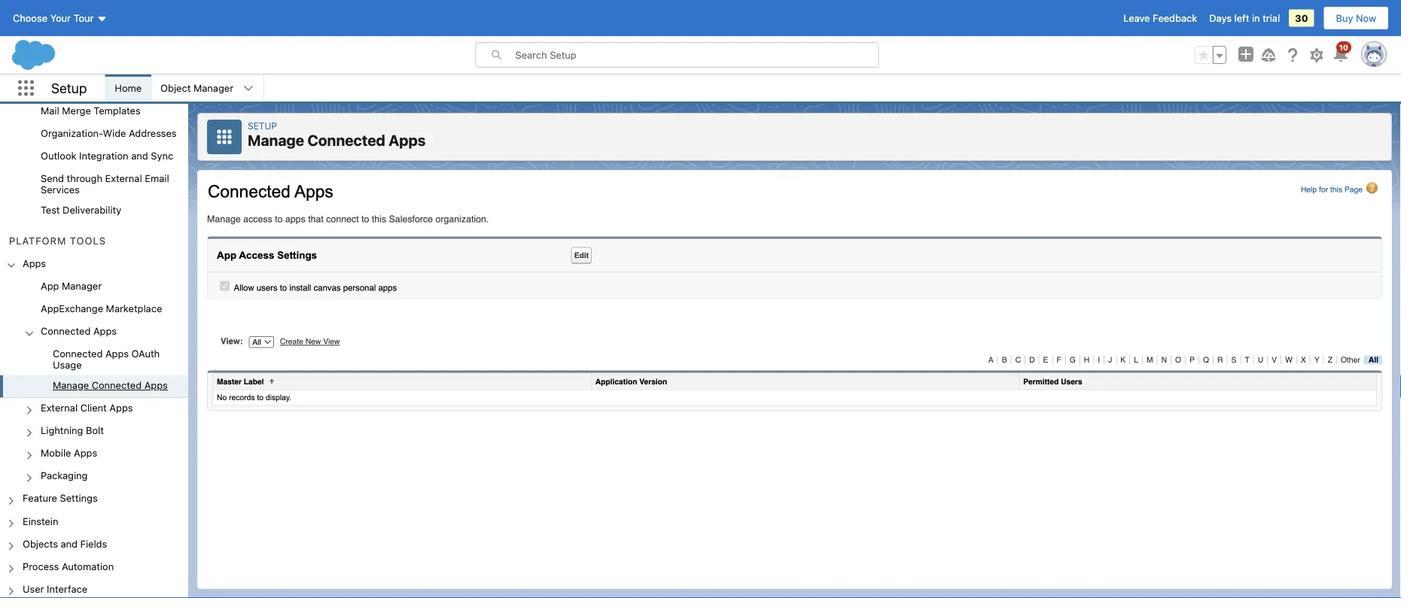 Task type: vqa. For each thing, say whether or not it's contained in the screenshot.
Apps in Setup Manage Connected Apps
yes



Task type: locate. For each thing, give the bounding box(es) containing it.
0 horizontal spatial and
[[61, 539, 78, 550]]

home link
[[106, 75, 151, 102]]

interface
[[47, 584, 88, 595]]

30
[[1296, 12, 1309, 24]]

connected apps link
[[41, 326, 117, 339]]

automation
[[62, 561, 114, 572]]

and up process automation
[[61, 539, 78, 550]]

0 vertical spatial external
[[105, 173, 142, 184]]

manager inside group
[[62, 280, 102, 292]]

manager up appexchange
[[62, 280, 102, 292]]

and
[[131, 150, 148, 162], [61, 539, 78, 550]]

connected apps oauth usage link
[[53, 348, 188, 371]]

lightning bolt
[[41, 425, 104, 437]]

outlook integration and sync
[[41, 150, 173, 162]]

10 button
[[1333, 41, 1352, 64]]

connected inside setup manage connected apps
[[308, 131, 386, 149]]

user interface link
[[23, 584, 88, 597]]

oauth
[[132, 348, 160, 360]]

manager
[[194, 82, 234, 94], [62, 280, 102, 292]]

trial
[[1263, 12, 1281, 24]]

apps inside setup manage connected apps
[[389, 131, 426, 149]]

app
[[41, 280, 59, 292]]

home
[[115, 82, 142, 94]]

organization-
[[41, 128, 103, 139]]

setup for setup manage connected apps
[[248, 121, 277, 131]]

0 vertical spatial setup
[[51, 80, 87, 96]]

0 horizontal spatial setup
[[51, 80, 87, 96]]

test
[[41, 205, 60, 216]]

apps
[[389, 131, 426, 149], [23, 258, 46, 269], [93, 326, 117, 337], [105, 348, 129, 360], [144, 380, 168, 391], [110, 403, 133, 414], [74, 448, 97, 459]]

marketplace
[[106, 303, 162, 314]]

external
[[105, 173, 142, 184], [41, 403, 78, 414]]

buy
[[1337, 12, 1354, 24]]

1 vertical spatial manage
[[53, 380, 89, 391]]

1 vertical spatial external
[[41, 403, 78, 414]]

1 vertical spatial and
[[61, 539, 78, 550]]

external down outlook integration and sync link
[[105, 173, 142, 184]]

and left sync on the top of the page
[[131, 150, 148, 162]]

manage inside setup manage connected apps
[[248, 131, 304, 149]]

fields
[[80, 539, 107, 550]]

0 vertical spatial manager
[[194, 82, 234, 94]]

send
[[41, 173, 64, 184]]

external up lightning
[[41, 403, 78, 414]]

0 vertical spatial and
[[131, 150, 148, 162]]

apps tree item
[[0, 253, 188, 489]]

manage down usage
[[53, 380, 89, 391]]

1 vertical spatial manager
[[62, 280, 102, 292]]

sync
[[151, 150, 173, 162]]

1 vertical spatial setup
[[248, 121, 277, 131]]

1 horizontal spatial external
[[105, 173, 142, 184]]

buy now
[[1337, 12, 1377, 24]]

1 horizontal spatial manager
[[194, 82, 234, 94]]

send through external email services
[[41, 173, 169, 196]]

setup
[[51, 80, 87, 96], [248, 121, 277, 131]]

leave feedback link
[[1124, 12, 1198, 24]]

mobile
[[41, 448, 71, 459]]

in
[[1253, 12, 1261, 24]]

integration
[[79, 150, 129, 162]]

now
[[1357, 12, 1377, 24]]

your
[[50, 12, 71, 24]]

0 vertical spatial manage
[[248, 131, 304, 149]]

0 horizontal spatial manage
[[53, 380, 89, 391]]

manage
[[248, 131, 304, 149], [53, 380, 89, 391]]

manage down setup link at the top left
[[248, 131, 304, 149]]

email
[[145, 173, 169, 184]]

choose
[[13, 12, 48, 24]]

services
[[41, 184, 80, 196]]

group containing app manager
[[0, 276, 188, 489]]

user interface
[[23, 584, 88, 595]]

external inside apps tree item
[[41, 403, 78, 414]]

deliverability
[[63, 205, 121, 216]]

choose your tour
[[13, 12, 94, 24]]

packaging link
[[41, 471, 88, 484]]

object manager link
[[152, 75, 243, 102]]

and inside outlook integration and sync link
[[131, 150, 148, 162]]

appexchange marketplace
[[41, 303, 162, 314]]

mail
[[41, 105, 59, 116]]

manage connected apps tree item
[[0, 375, 188, 398]]

0 horizontal spatial external
[[41, 403, 78, 414]]

manager for object manager
[[194, 82, 234, 94]]

feature
[[23, 493, 57, 505]]

feedback
[[1153, 12, 1198, 24]]

choose your tour button
[[12, 6, 108, 30]]

test deliverability link
[[41, 205, 121, 218]]

manage inside manage connected apps link
[[53, 380, 89, 391]]

addresses
[[129, 128, 177, 139]]

mobile apps
[[41, 448, 97, 459]]

app manager
[[41, 280, 102, 292]]

organization-wide addresses
[[41, 128, 177, 139]]

feature settings
[[23, 493, 98, 505]]

apps link
[[23, 258, 46, 271]]

group containing mail merge templates
[[0, 0, 188, 223]]

0 horizontal spatial manager
[[62, 280, 102, 292]]

connected inside 'link'
[[41, 326, 91, 337]]

einstein
[[23, 516, 58, 527]]

objects and fields link
[[23, 539, 107, 552]]

merge
[[62, 105, 91, 116]]

wide
[[103, 128, 126, 139]]

1 horizontal spatial manage
[[248, 131, 304, 149]]

setup inside setup manage connected apps
[[248, 121, 277, 131]]

group
[[0, 0, 188, 223], [1195, 46, 1227, 64], [0, 276, 188, 489], [0, 344, 188, 398]]

1 horizontal spatial and
[[131, 150, 148, 162]]

manager right 'object'
[[194, 82, 234, 94]]

1 horizontal spatial setup
[[248, 121, 277, 131]]

setup for setup
[[51, 80, 87, 96]]



Task type: describe. For each thing, give the bounding box(es) containing it.
client
[[80, 403, 107, 414]]

group containing connected apps oauth usage
[[0, 344, 188, 398]]

einstein link
[[23, 516, 58, 529]]

object
[[161, 82, 191, 94]]

platform tools
[[9, 235, 106, 247]]

outlook
[[41, 150, 76, 162]]

left
[[1235, 12, 1250, 24]]

organization-wide addresses link
[[41, 128, 177, 141]]

process automation link
[[23, 561, 114, 575]]

test deliverability
[[41, 205, 121, 216]]

Search Setup text field
[[516, 43, 879, 67]]

lightning
[[41, 425, 83, 437]]

10
[[1340, 43, 1349, 52]]

settings
[[60, 493, 98, 505]]

connected apps tree item
[[0, 321, 188, 398]]

appexchange marketplace link
[[41, 303, 162, 317]]

manager for app manager
[[62, 280, 102, 292]]

setup link
[[248, 121, 277, 131]]

object manager
[[161, 82, 234, 94]]

mail merge templates link
[[41, 105, 141, 119]]

lightning bolt link
[[41, 425, 104, 439]]

mobile apps link
[[41, 448, 97, 462]]

connected apps oauth usage
[[53, 348, 160, 371]]

feature settings link
[[23, 493, 98, 507]]

and inside objects and fields link
[[61, 539, 78, 550]]

tour
[[74, 12, 94, 24]]

apps inside 'connected apps oauth usage'
[[105, 348, 129, 360]]

process
[[23, 561, 59, 572]]

user
[[23, 584, 44, 595]]

manage connected apps
[[53, 380, 168, 391]]

connected inside 'connected apps oauth usage'
[[53, 348, 103, 360]]

send through external email services link
[[41, 173, 188, 196]]

objects and fields
[[23, 539, 107, 550]]

app manager link
[[41, 280, 102, 294]]

external client apps
[[41, 403, 133, 414]]

platform
[[9, 235, 67, 247]]

outlook integration and sync link
[[41, 150, 173, 164]]

process automation
[[23, 561, 114, 572]]

buy now button
[[1324, 6, 1390, 30]]

leave
[[1124, 12, 1151, 24]]

tools
[[70, 235, 106, 247]]

days
[[1210, 12, 1232, 24]]

objects
[[23, 539, 58, 550]]

setup manage connected apps
[[248, 121, 426, 149]]

mail merge templates
[[41, 105, 141, 116]]

connected apps
[[41, 326, 117, 337]]

external inside 'send through external email services'
[[105, 173, 142, 184]]

templates
[[94, 105, 141, 116]]

usage
[[53, 360, 82, 371]]

days left in trial
[[1210, 12, 1281, 24]]

bolt
[[86, 425, 104, 437]]

external client apps link
[[41, 403, 133, 416]]

leave feedback
[[1124, 12, 1198, 24]]

manage connected apps link
[[53, 380, 168, 394]]

through
[[67, 173, 102, 184]]

appexchange
[[41, 303, 103, 314]]

apps inside 'link'
[[93, 326, 117, 337]]

packaging
[[41, 471, 88, 482]]



